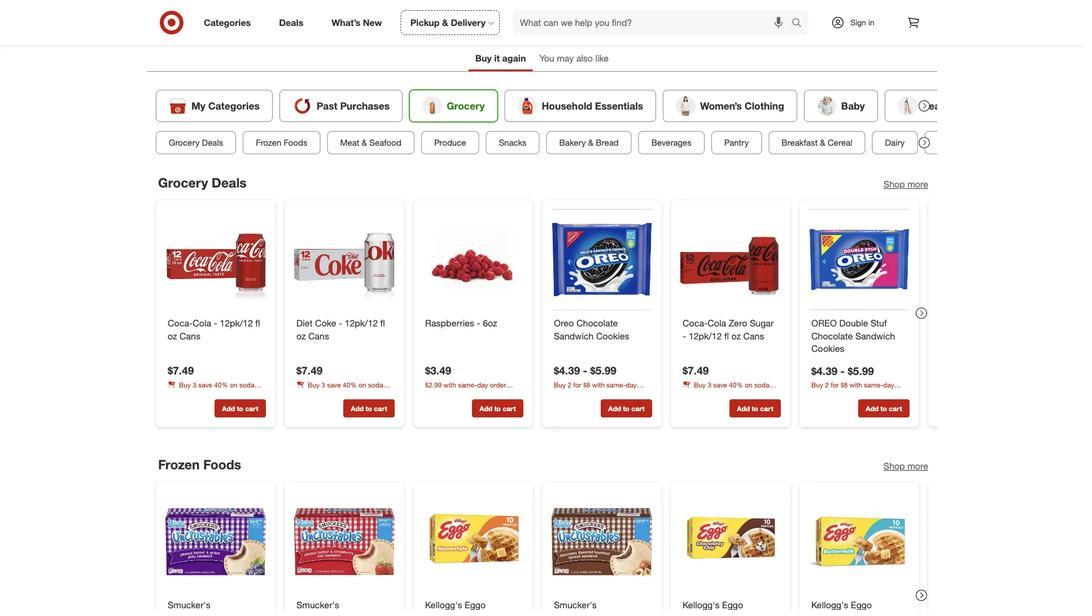 Task type: vqa. For each thing, say whether or not it's contained in the screenshot.
Add corresponding to Coca-Cola Zero Sugar - 12pk/12 fl oz Cans
yes



Task type: describe. For each thing, give the bounding box(es) containing it.
bakery
[[560, 137, 586, 148]]

oreo chocolate sandwich cookies
[[554, 318, 630, 342]]

2 for oreo double stuf chocolate sandwich cookies
[[826, 381, 829, 389]]

12pk/12 for diet coke - 12pk/12 fl oz cans
[[345, 318, 378, 329]]

meat
[[340, 137, 360, 148]]

cookies inside oreo chocolate sandwich cookies
[[597, 331, 630, 342]]

new
[[363, 17, 382, 28]]

deals inside deals link
[[279, 17, 304, 28]]

add to cart for oreo chocolate sandwich cookies
[[609, 404, 645, 413]]

buy 3 save 40% on soda 12-pks for coca-cola - 12pk/12 fl oz cans
[[168, 380, 255, 399]]

dish up for less image
[[203, 0, 881, 36]]

cans for cola
[[180, 331, 201, 342]]

more for grocery deals
[[908, 179, 929, 190]]

snacks button
[[486, 131, 540, 154]]

cereal
[[828, 137, 853, 148]]

day inside '$3.49 $2.99 with same-day order services'
[[478, 380, 488, 389]]

1 vertical spatial frozen
[[158, 457, 200, 472]]

household
[[542, 100, 593, 112]]

stuf
[[871, 318, 887, 329]]

foods inside "button"
[[284, 137, 308, 148]]

pickup & delivery
[[411, 17, 486, 28]]

save for coca-cola zero sugar - 12pk/12 fl oz cans
[[714, 380, 728, 389]]

fl for diet coke - 12pk/12 fl oz cans
[[381, 318, 385, 329]]

deals inside grocery deals button
[[202, 137, 223, 148]]

snacks
[[499, 137, 527, 148]]

$2.99 with same-day order services button
[[425, 380, 524, 399]]

with for oreo double stuf chocolate sandwich cookies
[[850, 381, 863, 389]]

add to cart for coca-cola zero sugar - 12pk/12 fl oz cans
[[738, 404, 774, 413]]

$4.39 - $5.99 buy 2 for $8 with same-day order services on select items for chocolate
[[812, 365, 903, 399]]

bakery & bread
[[560, 137, 619, 148]]

40% for coca-cola zero sugar - 12pk/12 fl oz cans
[[730, 380, 744, 389]]

double
[[840, 318, 869, 329]]

pickup
[[411, 17, 440, 28]]

12pk/12 for coca-cola - 12pk/12 fl oz cans
[[220, 318, 253, 329]]

you
[[540, 53, 555, 64]]

essentials
[[595, 100, 644, 112]]

sign
[[851, 18, 867, 27]]

cola for cans
[[193, 318, 211, 329]]

add for raspberries - 6oz
[[480, 404, 493, 413]]

12pk/12 inside coca-cola zero sugar - 12pk/12 fl oz cans
[[689, 331, 722, 342]]

on for diet coke - 12pk/12 fl oz cans
[[359, 380, 367, 389]]

raspberries - 6oz
[[425, 318, 498, 329]]

coca-cola - 12pk/12 fl oz cans link
[[168, 317, 264, 343]]

services for oreo chocolate sandwich cookies
[[572, 390, 598, 399]]

& for breakfast
[[821, 137, 826, 148]]

buy 3 save 40% on soda 12-pks button for coca-cola zero sugar - 12pk/12 fl oz cans
[[683, 380, 781, 399]]

chocolate inside oreo chocolate sandwich cookies
[[577, 318, 618, 329]]

what's new
[[332, 17, 382, 28]]

meat & seafood
[[340, 137, 402, 148]]

& for pickup
[[442, 17, 449, 28]]

for for oreo chocolate sandwich cookies
[[574, 380, 582, 389]]

3 for coca-cola zero sugar - 12pk/12 fl oz cans
[[708, 380, 712, 389]]

breakfast & cereal button
[[769, 131, 866, 154]]

soda for diet coke - 12pk/12 fl oz cans
[[368, 380, 383, 389]]

sugar
[[750, 318, 774, 329]]

again
[[503, 53, 526, 64]]

save for diet coke - 12pk/12 fl oz cans
[[327, 380, 341, 389]]

past purchases button
[[280, 90, 403, 122]]

40% for diet coke - 12pk/12 fl oz cans
[[343, 380, 357, 389]]

pks for coca-cola - 12pk/12 fl oz cans
[[178, 390, 189, 399]]

may
[[557, 53, 574, 64]]

purchases
[[340, 100, 390, 112]]

cart for diet coke - 12pk/12 fl oz cans
[[374, 404, 387, 413]]

soda for coca-cola - 12pk/12 fl oz cans
[[240, 380, 255, 389]]

raspberries - 6oz link
[[425, 317, 522, 330]]

buy it again link
[[469, 47, 533, 71]]

coca- for oz
[[168, 318, 193, 329]]

cart for coca-cola - 12pk/12 fl oz cans
[[245, 404, 259, 413]]

cart for oreo chocolate sandwich cookies
[[632, 404, 645, 413]]

sign in
[[851, 18, 875, 27]]

fl for coca-cola - 12pk/12 fl oz cans
[[256, 318, 260, 329]]

cart for coca-cola zero sugar - 12pk/12 fl oz cans
[[761, 404, 774, 413]]

$8 for cookies
[[584, 380, 591, 389]]

breakfast & cereal
[[782, 137, 853, 148]]

12- for coca-cola zero sugar - 12pk/12 fl oz cans
[[683, 390, 693, 399]]

delivery
[[451, 17, 486, 28]]

meat & seafood button
[[327, 131, 415, 154]]

past
[[317, 100, 338, 112]]

2 vertical spatial deals
[[212, 175, 247, 190]]

coca-cola zero sugar - 12pk/12 fl oz cans link
[[683, 317, 779, 343]]

pks for diet coke - 12pk/12 fl oz cans
[[307, 390, 318, 399]]

deals link
[[270, 10, 318, 35]]

buy 3 save 40% on soda 12-pks for coca-cola zero sugar - 12pk/12 fl oz cans
[[683, 380, 770, 399]]

frozen foods button
[[243, 131, 321, 154]]

$4.39 for oreo double stuf chocolate sandwich cookies
[[812, 365, 838, 378]]

cart for oreo double stuf chocolate sandwich cookies
[[890, 404, 903, 413]]

grocery button
[[410, 90, 498, 122]]

services for oreo double stuf chocolate sandwich cookies
[[830, 390, 855, 399]]

to for coca-cola zero sugar - 12pk/12 fl oz cans
[[752, 404, 759, 413]]

frozen foods inside "button"
[[256, 137, 308, 148]]

cart for raspberries - 6oz
[[503, 404, 516, 413]]

oz for diet coke - 12pk/12 fl oz cans
[[297, 331, 306, 342]]

shop more for grocery deals
[[884, 179, 929, 190]]

oreo chocolate sandwich cookies link
[[554, 317, 650, 343]]

you may also like link
[[533, 47, 616, 71]]

select for oreo double stuf chocolate sandwich cookies
[[867, 390, 885, 399]]

12- for coca-cola - 12pk/12 fl oz cans
[[168, 390, 178, 399]]

like
[[596, 53, 609, 64]]

$4.39 - $5.99 buy 2 for $8 with same-day order services on select items for cookies
[[554, 364, 646, 399]]

oz for coca-cola - 12pk/12 fl oz cans
[[168, 331, 177, 342]]

oreo
[[812, 318, 837, 329]]

sandwich inside oreo chocolate sandwich cookies
[[554, 331, 594, 342]]

baby
[[842, 100, 866, 112]]

produce button
[[421, 131, 479, 154]]

pantry
[[725, 137, 749, 148]]

women's clothing
[[701, 100, 785, 112]]

women's clothing button
[[663, 90, 798, 122]]

12- for diet coke - 12pk/12 fl oz cans
[[297, 390, 307, 399]]

3 for diet coke - 12pk/12 fl oz cans
[[322, 380, 325, 389]]

household essentials
[[542, 100, 644, 112]]

breakfast
[[782, 137, 818, 148]]

6oz
[[483, 318, 498, 329]]

oreo double stuf chocolate sandwich cookies link
[[812, 317, 908, 356]]

add to cart button for diet coke - 12pk/12 fl oz cans
[[344, 400, 395, 418]]

raspberries
[[425, 318, 475, 329]]

$3.49
[[425, 364, 452, 377]]

2 vertical spatial grocery
[[158, 175, 208, 190]]

save for coca-cola - 12pk/12 fl oz cans
[[198, 380, 212, 389]]

diet coke - 12pk/12 fl oz cans link
[[297, 317, 393, 343]]

in
[[869, 18, 875, 27]]

order for oreo double stuf chocolate sandwich cookies
[[812, 390, 828, 399]]

cans inside coca-cola zero sugar - 12pk/12 fl oz cans
[[744, 331, 765, 342]]

buy it again
[[476, 53, 526, 64]]



Task type: locate. For each thing, give the bounding box(es) containing it.
add for diet coke - 12pk/12 fl oz cans
[[351, 404, 364, 413]]

0 horizontal spatial cans
[[180, 331, 201, 342]]

buy inside buy it again link
[[476, 53, 492, 64]]

grocery deals inside button
[[169, 137, 223, 148]]

add to cart
[[222, 404, 259, 413], [351, 404, 387, 413], [480, 404, 516, 413], [609, 404, 645, 413], [738, 404, 774, 413], [866, 404, 903, 413]]

services inside '$3.49 $2.99 with same-day order services'
[[425, 390, 451, 399]]

1 vertical spatial foods
[[203, 457, 241, 472]]

grocery up 'produce'
[[447, 100, 485, 112]]

shop more for frozen foods
[[884, 461, 929, 472]]

$4.39 for oreo chocolate sandwich cookies
[[554, 364, 580, 377]]

0 horizontal spatial 12-
[[168, 390, 178, 399]]

bread
[[596, 137, 619, 148]]

day for oreo double stuf chocolate sandwich cookies
[[884, 381, 895, 389]]

clothing
[[745, 100, 785, 112]]

1 horizontal spatial soda
[[368, 380, 383, 389]]

0 horizontal spatial pks
[[178, 390, 189, 399]]

$5.99 down the oreo double stuf chocolate sandwich cookies link
[[848, 365, 875, 378]]

1 2 from the left
[[568, 380, 572, 389]]

& for meat
[[362, 137, 367, 148]]

1 pks from the left
[[178, 390, 189, 399]]

add to cart button for coca-cola - 12pk/12 fl oz cans
[[215, 400, 266, 418]]

frozen foods
[[256, 137, 308, 148], [158, 457, 241, 472]]

5 add to cart from the left
[[738, 404, 774, 413]]

3 buy 3 save 40% on soda 12-pks button from the left
[[683, 380, 781, 399]]

cola for fl
[[708, 318, 727, 329]]

2 horizontal spatial oz
[[732, 331, 741, 342]]

coca- inside the coca-cola - 12pk/12 fl oz cans
[[168, 318, 193, 329]]

2 12- from the left
[[297, 390, 307, 399]]

1 vertical spatial chocolate
[[812, 331, 853, 342]]

2 soda from the left
[[368, 380, 383, 389]]

fl inside diet coke - 12pk/12 fl oz cans
[[381, 318, 385, 329]]

2 2 from the left
[[826, 381, 829, 389]]

1 horizontal spatial same-
[[607, 380, 626, 389]]

diet
[[297, 318, 313, 329]]

$4.39 down oreo
[[554, 364, 580, 377]]

my categories
[[192, 100, 260, 112]]

household essentials button
[[505, 90, 657, 122]]

0 horizontal spatial oz
[[168, 331, 177, 342]]

1 horizontal spatial buy 2 for $8 with same-day order services on select items button
[[812, 380, 910, 399]]

sandwich inside oreo double stuf chocolate sandwich cookies
[[856, 331, 896, 342]]

deals down my categories button
[[202, 137, 223, 148]]

1 shop more from the top
[[884, 179, 929, 190]]

3 soda from the left
[[755, 380, 770, 389]]

2 horizontal spatial order
[[812, 390, 828, 399]]

coke
[[315, 318, 336, 329]]

1 horizontal spatial fl
[[381, 318, 385, 329]]

1 horizontal spatial cola
[[708, 318, 727, 329]]

also
[[577, 53, 593, 64]]

3 add from the left
[[480, 404, 493, 413]]

1 horizontal spatial buy 3 save 40% on soda 12-pks
[[297, 380, 383, 399]]

for for oreo double stuf chocolate sandwich cookies
[[831, 381, 839, 389]]

- inside coca-cola zero sugar - 12pk/12 fl oz cans
[[683, 331, 687, 342]]

sign in link
[[822, 10, 893, 35]]

grocery deals down my
[[169, 137, 223, 148]]

save down diet coke - 12pk/12 fl oz cans
[[327, 380, 341, 389]]

1 $7.49 from the left
[[168, 364, 194, 377]]

1 horizontal spatial save
[[327, 380, 341, 389]]

2 cans from the left
[[309, 331, 329, 342]]

0 horizontal spatial $4.39
[[554, 364, 580, 377]]

2 shop from the top
[[884, 461, 906, 472]]

add
[[222, 404, 235, 413], [351, 404, 364, 413], [480, 404, 493, 413], [609, 404, 622, 413], [738, 404, 750, 413], [866, 404, 879, 413]]

add to cart button for coca-cola zero sugar - 12pk/12 fl oz cans
[[730, 400, 781, 418]]

fl
[[256, 318, 260, 329], [381, 318, 385, 329], [725, 331, 729, 342]]

4 add to cart button from the left
[[601, 400, 653, 418]]

add to cart button
[[215, 400, 266, 418], [344, 400, 395, 418], [472, 400, 524, 418], [601, 400, 653, 418], [730, 400, 781, 418], [859, 400, 910, 418]]

1 add from the left
[[222, 404, 235, 413]]

12pk/12 inside the coca-cola - 12pk/12 fl oz cans
[[220, 318, 253, 329]]

12pk/12 inside diet coke - 12pk/12 fl oz cans
[[345, 318, 378, 329]]

5 add from the left
[[738, 404, 750, 413]]

0 horizontal spatial 2
[[568, 380, 572, 389]]

baby button
[[805, 90, 879, 122]]

- inside diet coke - 12pk/12 fl oz cans
[[339, 318, 342, 329]]

2 horizontal spatial 40%
[[730, 380, 744, 389]]

add for coca-cola zero sugar - 12pk/12 fl oz cans
[[738, 404, 750, 413]]

deals down grocery deals button
[[212, 175, 247, 190]]

2 shop more from the top
[[884, 461, 929, 472]]

2 horizontal spatial fl
[[725, 331, 729, 342]]

same- for oreo double stuf chocolate sandwich cookies
[[865, 381, 884, 389]]

0 vertical spatial chocolate
[[577, 318, 618, 329]]

40% for coca-cola - 12pk/12 fl oz cans
[[214, 380, 228, 389]]

0 horizontal spatial save
[[198, 380, 212, 389]]

3 $7.49 from the left
[[683, 364, 709, 377]]

$7.49 for coca-cola - 12pk/12 fl oz cans
[[168, 364, 194, 377]]

2 for from the left
[[831, 381, 839, 389]]

0 vertical spatial cookies
[[597, 331, 630, 342]]

& inside pickup & delivery link
[[442, 17, 449, 28]]

cookies
[[597, 331, 630, 342], [812, 343, 845, 354]]

$4.39
[[554, 364, 580, 377], [812, 365, 838, 378]]

with down the oreo double stuf chocolate sandwich cookies link
[[850, 381, 863, 389]]

0 horizontal spatial $8
[[584, 380, 591, 389]]

search button
[[787, 10, 814, 37]]

2 buy 3 save 40% on soda 12-pks button from the left
[[297, 380, 395, 399]]

chocolate
[[577, 318, 618, 329], [812, 331, 853, 342]]

coca-cola - 12pk/12 fl oz cans image
[[166, 209, 266, 310], [166, 209, 266, 310]]

cart
[[245, 404, 259, 413], [374, 404, 387, 413], [503, 404, 516, 413], [632, 404, 645, 413], [761, 404, 774, 413], [890, 404, 903, 413]]

to for coca-cola - 12pk/12 fl oz cans
[[237, 404, 243, 413]]

0 horizontal spatial buy 2 for $8 with same-day order services on select items button
[[554, 380, 653, 399]]

1 same- from the left
[[458, 380, 478, 389]]

buy 2 for $8 with same-day order services on select items button for cookies
[[554, 380, 653, 399]]

1 more from the top
[[908, 179, 929, 190]]

add to cart for oreo double stuf chocolate sandwich cookies
[[866, 404, 903, 413]]

1 12- from the left
[[168, 390, 178, 399]]

1 add to cart button from the left
[[215, 400, 266, 418]]

0 horizontal spatial select
[[609, 390, 627, 399]]

chocolate inside oreo double stuf chocolate sandwich cookies
[[812, 331, 853, 342]]

shop more button for frozen foods
[[884, 460, 929, 473]]

chocolate right oreo
[[577, 318, 618, 329]]

2 oz from the left
[[297, 331, 306, 342]]

oreo chocolate sandwich cookies image
[[552, 209, 653, 310], [552, 209, 653, 310]]

$5.99 down oreo chocolate sandwich cookies link
[[591, 364, 617, 377]]

1 horizontal spatial $5.99
[[848, 365, 875, 378]]

fl inside the coca-cola - 12pk/12 fl oz cans
[[256, 318, 260, 329]]

2 shop more button from the top
[[884, 460, 929, 473]]

2 to from the left
[[366, 404, 372, 413]]

3 12- from the left
[[683, 390, 693, 399]]

with down oreo chocolate sandwich cookies link
[[593, 380, 605, 389]]

0 horizontal spatial coca-
[[168, 318, 193, 329]]

3 to from the left
[[495, 404, 501, 413]]

0 horizontal spatial 3
[[193, 380, 197, 389]]

oz inside coca-cola zero sugar - 12pk/12 fl oz cans
[[732, 331, 741, 342]]

add to cart for raspberries - 6oz
[[480, 404, 516, 413]]

shop for foods
[[884, 461, 906, 472]]

6 add to cart button from the left
[[859, 400, 910, 418]]

1 3 from the left
[[193, 380, 197, 389]]

cans inside the coca-cola - 12pk/12 fl oz cans
[[180, 331, 201, 342]]

1 vertical spatial frozen foods
[[158, 457, 241, 472]]

2 buy 2 for $8 with same-day order services on select items button from the left
[[812, 380, 910, 399]]

1 for from the left
[[574, 380, 582, 389]]

sandwich down stuf
[[856, 331, 896, 342]]

1 buy 3 save 40% on soda 12-pks button from the left
[[168, 380, 266, 399]]

1 horizontal spatial $4.39
[[812, 365, 838, 378]]

3 pks from the left
[[693, 390, 704, 399]]

2 for oreo chocolate sandwich cookies
[[568, 380, 572, 389]]

coca-cola - 12pk/12 fl oz cans
[[168, 318, 260, 342]]

grocery deals down grocery deals button
[[158, 175, 247, 190]]

$7.49 down diet
[[297, 364, 323, 377]]

grocery deals
[[169, 137, 223, 148], [158, 175, 247, 190]]

What can we help you find? suggestions appear below search field
[[514, 10, 795, 35]]

0 horizontal spatial foods
[[203, 457, 241, 472]]

6 to from the left
[[881, 404, 888, 413]]

dairy
[[886, 137, 905, 148]]

1 vertical spatial shop more button
[[884, 460, 929, 473]]

order for oreo chocolate sandwich cookies
[[554, 390, 570, 399]]

$8 down oreo double stuf chocolate sandwich cookies
[[841, 381, 848, 389]]

2 day from the left
[[626, 380, 637, 389]]

0 horizontal spatial buy 3 save 40% on soda 12-pks
[[168, 380, 255, 399]]

2 horizontal spatial save
[[714, 380, 728, 389]]

coca- for 12pk/12
[[683, 318, 708, 329]]

2 same- from the left
[[607, 380, 626, 389]]

0 vertical spatial shop more button
[[884, 178, 929, 191]]

with right $2.99
[[444, 380, 456, 389]]

2 add to cart button from the left
[[344, 400, 395, 418]]

$8
[[584, 380, 591, 389], [841, 381, 848, 389]]

3 add to cart button from the left
[[472, 400, 524, 418]]

2 horizontal spatial cans
[[744, 331, 765, 342]]

3 day from the left
[[884, 381, 895, 389]]

order inside '$3.49 $2.99 with same-day order services'
[[490, 380, 507, 389]]

2 with from the left
[[593, 380, 605, 389]]

items for oreo chocolate sandwich cookies
[[629, 390, 646, 399]]

diet coke - 12pk/12 fl oz cans
[[297, 318, 385, 342]]

3 oz from the left
[[732, 331, 741, 342]]

sandwich down oreo
[[554, 331, 594, 342]]

1 horizontal spatial frozen foods
[[256, 137, 308, 148]]

$4.39 - $5.99 buy 2 for $8 with same-day order services on select items down the oreo double stuf chocolate sandwich cookies link
[[812, 365, 903, 399]]

2 cola from the left
[[708, 318, 727, 329]]

1 oz from the left
[[168, 331, 177, 342]]

same- for oreo chocolate sandwich cookies
[[607, 380, 626, 389]]

1 horizontal spatial 2
[[826, 381, 829, 389]]

1 $8 from the left
[[584, 380, 591, 389]]

to for diet coke - 12pk/12 fl oz cans
[[366, 404, 372, 413]]

coca-cola zero sugar - 12pk/12 fl oz cans
[[683, 318, 774, 342]]

my
[[192, 100, 206, 112]]

0 horizontal spatial frozen foods
[[158, 457, 241, 472]]

0 horizontal spatial soda
[[240, 380, 255, 389]]

1 shop from the top
[[884, 179, 906, 190]]

shop more button for grocery deals
[[884, 178, 929, 191]]

you may also like
[[540, 53, 609, 64]]

deals left what's
[[279, 17, 304, 28]]

1 cans from the left
[[180, 331, 201, 342]]

1 horizontal spatial coca-
[[683, 318, 708, 329]]

1 buy 3 save 40% on soda 12-pks from the left
[[168, 380, 255, 399]]

buy 3 save 40% on soda 12-pks for diet coke - 12pk/12 fl oz cans
[[297, 380, 383, 399]]

$8 down oreo chocolate sandwich cookies
[[584, 380, 591, 389]]

2 $7.49 from the left
[[297, 364, 323, 377]]

dairy button
[[873, 131, 918, 154]]

save down coca-cola zero sugar - 12pk/12 fl oz cans
[[714, 380, 728, 389]]

add to cart button for oreo double stuf chocolate sandwich cookies
[[859, 400, 910, 418]]

pickup & delivery link
[[401, 10, 500, 35]]

2 40% from the left
[[343, 380, 357, 389]]

items for oreo double stuf chocolate sandwich cookies
[[887, 390, 903, 399]]

0 horizontal spatial chocolate
[[577, 318, 618, 329]]

$5.99 for chocolate
[[848, 365, 875, 378]]

cans inside diet coke - 12pk/12 fl oz cans
[[309, 331, 329, 342]]

categories link
[[194, 10, 265, 35]]

select for oreo chocolate sandwich cookies
[[609, 390, 627, 399]]

search
[[787, 18, 814, 29]]

cola
[[193, 318, 211, 329], [708, 318, 727, 329]]

beauty
[[923, 100, 956, 112]]

1 horizontal spatial 12-
[[297, 390, 307, 399]]

0 horizontal spatial $4.39 - $5.99 buy 2 for $8 with same-day order services on select items
[[554, 364, 646, 399]]

0 horizontal spatial 40%
[[214, 380, 228, 389]]

& left bread
[[589, 137, 594, 148]]

1 coca- from the left
[[168, 318, 193, 329]]

1 vertical spatial deals
[[202, 137, 223, 148]]

40% down coca-cola zero sugar - 12pk/12 fl oz cans link
[[730, 380, 744, 389]]

foods
[[284, 137, 308, 148], [203, 457, 241, 472]]

1 horizontal spatial $7.49
[[297, 364, 323, 377]]

coca- inside coca-cola zero sugar - 12pk/12 fl oz cans
[[683, 318, 708, 329]]

2 horizontal spatial 3
[[708, 380, 712, 389]]

more
[[908, 179, 929, 190], [908, 461, 929, 472]]

what's
[[332, 17, 361, 28]]

buy 2 for $8 with same-day order services on select items button
[[554, 380, 653, 399], [812, 380, 910, 399]]

1 to from the left
[[237, 404, 243, 413]]

0 vertical spatial frozen foods
[[256, 137, 308, 148]]

add to cart for coca-cola - 12pk/12 fl oz cans
[[222, 404, 259, 413]]

1 horizontal spatial $4.39 - $5.99 buy 2 for $8 with same-day order services on select items
[[812, 365, 903, 399]]

&
[[442, 17, 449, 28], [362, 137, 367, 148], [589, 137, 594, 148], [821, 137, 826, 148]]

grocery deals button
[[156, 131, 236, 154]]

1 horizontal spatial 12pk/12
[[345, 318, 378, 329]]

1 vertical spatial shop more
[[884, 461, 929, 472]]

beverages button
[[639, 131, 705, 154]]

oz inside the coca-cola - 12pk/12 fl oz cans
[[168, 331, 177, 342]]

2 add from the left
[[351, 404, 364, 413]]

3 40% from the left
[[730, 380, 744, 389]]

add to cart button for oreo chocolate sandwich cookies
[[601, 400, 653, 418]]

zero
[[729, 318, 748, 329]]

items
[[629, 390, 646, 399], [887, 390, 903, 399]]

chocolate down oreo
[[812, 331, 853, 342]]

3 for coca-cola - 12pk/12 fl oz cans
[[193, 380, 197, 389]]

1 horizontal spatial frozen
[[256, 137, 282, 148]]

2 coca- from the left
[[683, 318, 708, 329]]

1 vertical spatial categories
[[208, 100, 260, 112]]

women's
[[701, 100, 742, 112]]

2 horizontal spatial 12pk/12
[[689, 331, 722, 342]]

to for raspberries - 6oz
[[495, 404, 501, 413]]

3 same- from the left
[[865, 381, 884, 389]]

same- inside '$3.49 $2.99 with same-day order services'
[[458, 380, 478, 389]]

1 horizontal spatial buy 3 save 40% on soda 12-pks button
[[297, 380, 395, 399]]

add to cart button for raspberries - 6oz
[[472, 400, 524, 418]]

cookies inside oreo double stuf chocolate sandwich cookies
[[812, 343, 845, 354]]

beauty button
[[885, 90, 969, 122]]

0 horizontal spatial frozen
[[158, 457, 200, 472]]

4 cart from the left
[[632, 404, 645, 413]]

grocery down my
[[169, 137, 200, 148]]

buy 3 save 40% on soda 12-pks button for coca-cola - 12pk/12 fl oz cans
[[168, 380, 266, 399]]

bakery & bread button
[[547, 131, 632, 154]]

with inside '$3.49 $2.99 with same-day order services'
[[444, 380, 456, 389]]

5 cart from the left
[[761, 404, 774, 413]]

grocery down grocery deals button
[[158, 175, 208, 190]]

oreo
[[554, 318, 574, 329]]

& left cereal
[[821, 137, 826, 148]]

6 cart from the left
[[890, 404, 903, 413]]

2 $8 from the left
[[841, 381, 848, 389]]

1 vertical spatial grocery
[[169, 137, 200, 148]]

cola inside coca-cola zero sugar - 12pk/12 fl oz cans
[[708, 318, 727, 329]]

what's new link
[[322, 10, 396, 35]]

add to cart for diet coke - 12pk/12 fl oz cans
[[351, 404, 387, 413]]

0 horizontal spatial for
[[574, 380, 582, 389]]

4 to from the left
[[623, 404, 630, 413]]

2 sandwich from the left
[[856, 331, 896, 342]]

4 add from the left
[[609, 404, 622, 413]]

0 vertical spatial more
[[908, 179, 929, 190]]

for
[[574, 380, 582, 389], [831, 381, 839, 389]]

0 horizontal spatial order
[[490, 380, 507, 389]]

1 40% from the left
[[214, 380, 228, 389]]

6 add from the left
[[866, 404, 879, 413]]

2
[[568, 380, 572, 389], [826, 381, 829, 389]]

$7.49 down the coca-cola - 12pk/12 fl oz cans
[[168, 364, 194, 377]]

0 vertical spatial categories
[[204, 17, 251, 28]]

2 horizontal spatial with
[[850, 381, 863, 389]]

shop for deals
[[884, 179, 906, 190]]

to
[[237, 404, 243, 413], [366, 404, 372, 413], [495, 404, 501, 413], [623, 404, 630, 413], [752, 404, 759, 413], [881, 404, 888, 413]]

0 horizontal spatial same-
[[458, 380, 478, 389]]

add for oreo chocolate sandwich cookies
[[609, 404, 622, 413]]

1 horizontal spatial pks
[[307, 390, 318, 399]]

1 horizontal spatial with
[[593, 380, 605, 389]]

smucker's uncrustables frozen peanut butter & grape jelly sandwich image
[[166, 491, 266, 592], [166, 491, 266, 592]]

day for oreo chocolate sandwich cookies
[[626, 380, 637, 389]]

3 buy 3 save 40% on soda 12-pks from the left
[[683, 380, 770, 399]]

1 with from the left
[[444, 380, 456, 389]]

1 horizontal spatial items
[[887, 390, 903, 399]]

3 cart from the left
[[503, 404, 516, 413]]

1 day from the left
[[478, 380, 488, 389]]

1 cart from the left
[[245, 404, 259, 413]]

on for coca-cola zero sugar - 12pk/12 fl oz cans
[[745, 380, 753, 389]]

2 horizontal spatial 12-
[[683, 390, 693, 399]]

2 add to cart from the left
[[351, 404, 387, 413]]

my categories button
[[156, 90, 273, 122]]

1 buy 2 for $8 with same-day order services on select items button from the left
[[554, 380, 653, 399]]

40% down the diet coke - 12pk/12 fl oz cans link
[[343, 380, 357, 389]]

$4.39 - $5.99 buy 2 for $8 with same-day order services on select items down oreo chocolate sandwich cookies link
[[554, 364, 646, 399]]

$7.49 for diet coke - 12pk/12 fl oz cans
[[297, 364, 323, 377]]

1 soda from the left
[[240, 380, 255, 389]]

1 vertical spatial cookies
[[812, 343, 845, 354]]

0 vertical spatial grocery deals
[[169, 137, 223, 148]]

pks for coca-cola zero sugar - 12pk/12 fl oz cans
[[693, 390, 704, 399]]

on for coca-cola - 12pk/12 fl oz cans
[[230, 380, 238, 389]]

1 horizontal spatial cookies
[[812, 343, 845, 354]]

5 to from the left
[[752, 404, 759, 413]]

raspberries - 6oz image
[[423, 209, 524, 310], [423, 209, 524, 310]]

oreo double stuf chocolate sandwich cookies
[[812, 318, 896, 354]]

2 horizontal spatial buy 3 save 40% on soda 12-pks button
[[683, 380, 781, 399]]

more for frozen foods
[[908, 461, 929, 472]]

past purchases
[[317, 100, 390, 112]]

pantry button
[[712, 131, 762, 154]]

order
[[490, 380, 507, 389], [554, 390, 570, 399], [812, 390, 828, 399]]

to for oreo double stuf chocolate sandwich cookies
[[881, 404, 888, 413]]

diet coke - 12pk/12 fl oz cans image
[[294, 209, 395, 310], [294, 209, 395, 310]]

buy 2 for $8 with same-day order services on select items button for chocolate
[[812, 380, 910, 399]]

produce
[[434, 137, 466, 148]]

oz inside diet coke - 12pk/12 fl oz cans
[[297, 331, 306, 342]]

buy 3 save 40% on soda 12-pks
[[168, 380, 255, 399], [297, 380, 383, 399], [683, 380, 770, 399]]

pks
[[178, 390, 189, 399], [307, 390, 318, 399], [693, 390, 704, 399]]

kellogg's eggo buttermilk frozen waffles image
[[810, 491, 910, 592], [810, 491, 910, 592]]

to for oreo chocolate sandwich cookies
[[623, 404, 630, 413]]

coca-cola zero sugar - 12pk/12 fl oz cans image
[[681, 209, 781, 310], [681, 209, 781, 310]]

1 horizontal spatial foods
[[284, 137, 308, 148]]

& inside bakery & bread button
[[589, 137, 594, 148]]

buy
[[476, 53, 492, 64], [179, 380, 191, 389], [308, 380, 320, 389], [554, 380, 566, 389], [694, 380, 706, 389], [812, 381, 824, 389]]

soda
[[240, 380, 255, 389], [368, 380, 383, 389], [755, 380, 770, 389]]

& inside breakfast & cereal button
[[821, 137, 826, 148]]

same-
[[458, 380, 478, 389], [607, 380, 626, 389], [865, 381, 884, 389]]

cans
[[180, 331, 201, 342], [309, 331, 329, 342], [744, 331, 765, 342]]

& right meat
[[362, 137, 367, 148]]

4 add to cart from the left
[[609, 404, 645, 413]]

add for coca-cola - 12pk/12 fl oz cans
[[222, 404, 235, 413]]

$2.99
[[425, 380, 442, 389]]

1 horizontal spatial sandwich
[[856, 331, 896, 342]]

3 save from the left
[[714, 380, 728, 389]]

2 pks from the left
[[307, 390, 318, 399]]

3 cans from the left
[[744, 331, 765, 342]]

& inside meat & seafood button
[[362, 137, 367, 148]]

0 horizontal spatial with
[[444, 380, 456, 389]]

fl inside coca-cola zero sugar - 12pk/12 fl oz cans
[[725, 331, 729, 342]]

0 horizontal spatial buy 3 save 40% on soda 12-pks button
[[168, 380, 266, 399]]

1 vertical spatial shop
[[884, 461, 906, 472]]

$5.99
[[591, 364, 617, 377], [848, 365, 875, 378]]

2 3 from the left
[[322, 380, 325, 389]]

$5.99 for cookies
[[591, 364, 617, 377]]

2 horizontal spatial $7.49
[[683, 364, 709, 377]]

2 horizontal spatial services
[[830, 390, 855, 399]]

2 horizontal spatial day
[[884, 381, 895, 389]]

2 save from the left
[[327, 380, 341, 389]]

$3.49 $2.99 with same-day order services
[[425, 364, 507, 399]]

save down the coca-cola - 12pk/12 fl oz cans
[[198, 380, 212, 389]]

0 horizontal spatial day
[[478, 380, 488, 389]]

12-
[[168, 390, 178, 399], [297, 390, 307, 399], [683, 390, 693, 399]]

smucker's uncrustables frozen chocolate flavored hazelnut spread sandwich image
[[552, 491, 653, 592], [552, 491, 653, 592]]

$7.49
[[168, 364, 194, 377], [297, 364, 323, 377], [683, 364, 709, 377]]

0 horizontal spatial services
[[425, 390, 451, 399]]

1 shop more button from the top
[[884, 178, 929, 191]]

- inside the coca-cola - 12pk/12 fl oz cans
[[214, 318, 217, 329]]

oreo double stuf chocolate sandwich cookies image
[[810, 209, 910, 310], [810, 209, 910, 310]]

0 vertical spatial deals
[[279, 17, 304, 28]]

2 buy 3 save 40% on soda 12-pks from the left
[[297, 380, 383, 399]]

categories inside button
[[208, 100, 260, 112]]

3 add to cart from the left
[[480, 404, 516, 413]]

1 horizontal spatial for
[[831, 381, 839, 389]]

1 horizontal spatial $8
[[841, 381, 848, 389]]

1 sandwich from the left
[[554, 331, 594, 342]]

1 vertical spatial grocery deals
[[158, 175, 247, 190]]

& right "pickup"
[[442, 17, 449, 28]]

40% down coca-cola - 12pk/12 fl oz cans link on the left of page
[[214, 380, 228, 389]]

-
[[214, 318, 217, 329], [339, 318, 342, 329], [477, 318, 481, 329], [683, 331, 687, 342], [583, 364, 588, 377], [841, 365, 845, 378]]

cans for coke
[[309, 331, 329, 342]]

soda for coca-cola zero sugar - 12pk/12 fl oz cans
[[755, 380, 770, 389]]

1 add to cart from the left
[[222, 404, 259, 413]]

$4.39 down oreo double stuf chocolate sandwich cookies
[[812, 365, 838, 378]]

shop
[[884, 179, 906, 190], [884, 461, 906, 472]]

with for oreo chocolate sandwich cookies
[[593, 380, 605, 389]]

smucker's uncrustables frozen peanut butter & strawberry jam sandwich image
[[294, 491, 395, 592], [294, 491, 395, 592]]

2 cart from the left
[[374, 404, 387, 413]]

frozen
[[256, 137, 282, 148], [158, 457, 200, 472]]

kellogg's eggo chocolatey chip frozen waffles image
[[681, 491, 781, 592], [681, 491, 781, 592]]

1 cola from the left
[[193, 318, 211, 329]]

5 add to cart button from the left
[[730, 400, 781, 418]]

$4.39 - $5.99 buy 2 for $8 with same-day order services on select items
[[554, 364, 646, 399], [812, 365, 903, 399]]

frozen inside "button"
[[256, 137, 282, 148]]

1 save from the left
[[198, 380, 212, 389]]

beverages
[[652, 137, 692, 148]]

sandwich
[[554, 331, 594, 342], [856, 331, 896, 342]]

2 horizontal spatial buy 3 save 40% on soda 12-pks
[[683, 380, 770, 399]]

& for bakery
[[589, 137, 594, 148]]

1 vertical spatial more
[[908, 461, 929, 472]]

seafood
[[370, 137, 402, 148]]

3 with from the left
[[850, 381, 863, 389]]

2 horizontal spatial pks
[[693, 390, 704, 399]]

add for oreo double stuf chocolate sandwich cookies
[[866, 404, 879, 413]]

kellogg's eggo homestyle frozen waffles image
[[423, 491, 524, 592], [423, 491, 524, 592]]

2 more from the top
[[908, 461, 929, 472]]

0 horizontal spatial items
[[629, 390, 646, 399]]

0 vertical spatial shop
[[884, 179, 906, 190]]

on
[[230, 380, 238, 389], [359, 380, 367, 389], [745, 380, 753, 389], [600, 390, 607, 399], [857, 390, 865, 399]]

$7.49 for coca-cola zero sugar - 12pk/12 fl oz cans
[[683, 364, 709, 377]]

cola inside the coca-cola - 12pk/12 fl oz cans
[[193, 318, 211, 329]]

0 horizontal spatial $7.49
[[168, 364, 194, 377]]

0 horizontal spatial cookies
[[597, 331, 630, 342]]

$7.49 down coca-cola zero sugar - 12pk/12 fl oz cans
[[683, 364, 709, 377]]

3 3 from the left
[[708, 380, 712, 389]]

6 add to cart from the left
[[866, 404, 903, 413]]

$8 for chocolate
[[841, 381, 848, 389]]

1 horizontal spatial cans
[[309, 331, 329, 342]]

it
[[495, 53, 500, 64]]

1 horizontal spatial services
[[572, 390, 598, 399]]

buy 3 save 40% on soda 12-pks button for diet coke - 12pk/12 fl oz cans
[[297, 380, 395, 399]]

0 vertical spatial shop more
[[884, 179, 929, 190]]

0 vertical spatial grocery
[[447, 100, 485, 112]]



